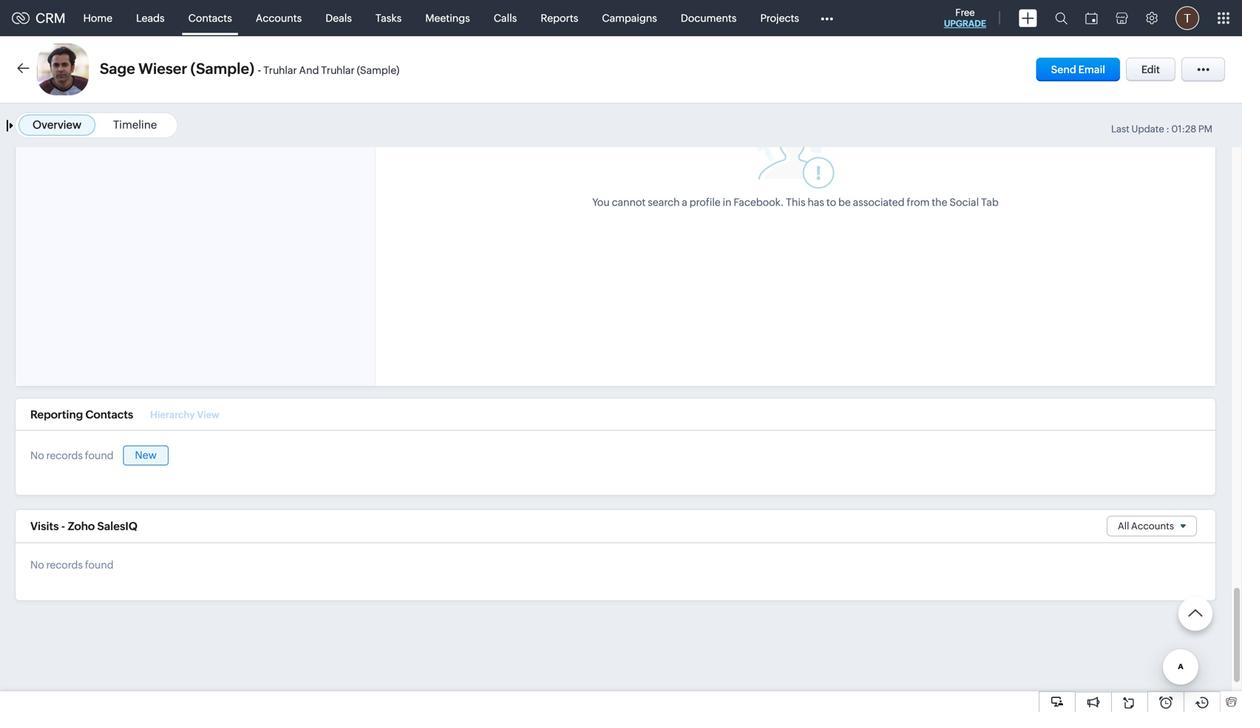 Task type: vqa. For each thing, say whether or not it's contained in the screenshot.
Documents
yes



Task type: locate. For each thing, give the bounding box(es) containing it.
1 no records found from the top
[[30, 450, 114, 461]]

calendar image
[[1086, 12, 1099, 24]]

leads link
[[124, 0, 177, 36]]

accounts inside field
[[1132, 521, 1175, 532]]

new link
[[123, 446, 169, 466]]

0 horizontal spatial accounts
[[256, 12, 302, 24]]

records down zoho
[[46, 559, 83, 571]]

send email
[[1052, 64, 1106, 75]]

1 horizontal spatial (sample)
[[357, 64, 400, 76]]

records
[[46, 450, 83, 461], [46, 559, 83, 571]]

sage wieser (sample) - truhlar and truhlar (sample)
[[100, 60, 400, 77]]

send email button
[[1037, 58, 1121, 81]]

1 vertical spatial no
[[30, 559, 44, 571]]

create menu image
[[1019, 9, 1038, 27]]

zoho
[[68, 520, 95, 533]]

accounts
[[256, 12, 302, 24], [1132, 521, 1175, 532]]

1 horizontal spatial accounts
[[1132, 521, 1175, 532]]

profile element
[[1167, 0, 1209, 36]]

0 vertical spatial -
[[258, 64, 261, 77]]

accounts right 'all'
[[1132, 521, 1175, 532]]

salesiq
[[97, 520, 138, 533]]

1 vertical spatial -
[[61, 520, 65, 533]]

(sample) down tasks
[[357, 64, 400, 76]]

1 vertical spatial found
[[85, 559, 114, 571]]

reports
[[541, 12, 579, 24]]

1 records from the top
[[46, 450, 83, 461]]

0 horizontal spatial truhlar
[[264, 64, 297, 76]]

truhlar left and
[[264, 64, 297, 76]]

records down reporting
[[46, 450, 83, 461]]

.
[[781, 196, 784, 208]]

no records found down zoho
[[30, 559, 114, 571]]

2 no from the top
[[30, 559, 44, 571]]

1 horizontal spatial truhlar
[[321, 64, 355, 76]]

contacts right the leads link
[[188, 12, 232, 24]]

and
[[299, 64, 319, 76]]

accounts link
[[244, 0, 314, 36]]

1 horizontal spatial contacts
[[188, 12, 232, 24]]

no down reporting
[[30, 450, 44, 461]]

0 horizontal spatial (sample)
[[191, 60, 255, 77]]

0 vertical spatial found
[[85, 450, 114, 461]]

0 vertical spatial no
[[30, 450, 44, 461]]

no records found
[[30, 450, 114, 461], [30, 559, 114, 571]]

this
[[786, 196, 806, 208]]

deals link
[[314, 0, 364, 36]]

0 vertical spatial no records found
[[30, 450, 114, 461]]

deals
[[326, 12, 352, 24]]

2 found from the top
[[85, 559, 114, 571]]

0 horizontal spatial -
[[61, 520, 65, 533]]

accounts up sage wieser (sample) - truhlar and truhlar (sample)
[[256, 12, 302, 24]]

no
[[30, 450, 44, 461], [30, 559, 44, 571]]

- left zoho
[[61, 520, 65, 533]]

upgrade
[[945, 18, 987, 28]]

found
[[85, 450, 114, 461], [85, 559, 114, 571]]

wieser
[[139, 60, 187, 77]]

be
[[839, 196, 851, 208]]

last
[[1112, 124, 1130, 135]]

truhlar
[[264, 64, 297, 76], [321, 64, 355, 76]]

contacts right reporting
[[85, 408, 133, 421]]

0 vertical spatial records
[[46, 450, 83, 461]]

no records found down reporting contacts
[[30, 450, 114, 461]]

send
[[1052, 64, 1077, 75]]

last update : 01:28 pm
[[1112, 124, 1213, 135]]

update
[[1132, 124, 1165, 135]]

Other Modules field
[[812, 6, 843, 30]]

cannot
[[612, 196, 646, 208]]

all
[[1119, 521, 1130, 532]]

contacts
[[188, 12, 232, 24], [85, 408, 133, 421]]

1 vertical spatial accounts
[[1132, 521, 1175, 532]]

2 no records found from the top
[[30, 559, 114, 571]]

-
[[258, 64, 261, 77], [61, 520, 65, 533]]

you cannot search a profile in facebook . this has to be associated from the social tab
[[593, 196, 999, 208]]

1 vertical spatial no records found
[[30, 559, 114, 571]]

2 truhlar from the left
[[321, 64, 355, 76]]

found down reporting contacts
[[85, 450, 114, 461]]

1 no from the top
[[30, 450, 44, 461]]

(sample) down contacts link at the left of the page
[[191, 60, 255, 77]]

1 found from the top
[[85, 450, 114, 461]]

1 horizontal spatial -
[[258, 64, 261, 77]]

truhlar right and
[[321, 64, 355, 76]]

- inside sage wieser (sample) - truhlar and truhlar (sample)
[[258, 64, 261, 77]]

found down visits - zoho salesiq
[[85, 559, 114, 571]]

edit
[[1142, 64, 1161, 75]]

1 vertical spatial records
[[46, 559, 83, 571]]

(sample)
[[191, 60, 255, 77], [357, 64, 400, 76]]

- left and
[[258, 64, 261, 77]]

new
[[135, 449, 157, 461]]

no down visits
[[30, 559, 44, 571]]

you
[[593, 196, 610, 208]]

timeline link
[[113, 118, 157, 131]]

0 horizontal spatial contacts
[[85, 408, 133, 421]]



Task type: describe. For each thing, give the bounding box(es) containing it.
calls
[[494, 12, 517, 24]]

documents link
[[669, 0, 749, 36]]

a
[[682, 196, 688, 208]]

contacts link
[[177, 0, 244, 36]]

leads
[[136, 12, 165, 24]]

calls link
[[482, 0, 529, 36]]

crm link
[[12, 11, 66, 26]]

home
[[83, 12, 113, 24]]

reporting
[[30, 408, 83, 421]]

campaigns
[[602, 12, 658, 24]]

0 vertical spatial contacts
[[188, 12, 232, 24]]

1 truhlar from the left
[[264, 64, 297, 76]]

campaigns link
[[591, 0, 669, 36]]

search
[[648, 196, 680, 208]]

(sample) inside sage wieser (sample) - truhlar and truhlar (sample)
[[357, 64, 400, 76]]

home link
[[71, 0, 124, 36]]

All Accounts field
[[1107, 516, 1198, 537]]

overview link
[[33, 118, 81, 131]]

all accounts
[[1119, 521, 1175, 532]]

the
[[932, 196, 948, 208]]

truhlar and truhlar (sample) link
[[264, 64, 400, 77]]

documents
[[681, 12, 737, 24]]

crm
[[36, 11, 66, 26]]

email
[[1079, 64, 1106, 75]]

has
[[808, 196, 825, 208]]

reports link
[[529, 0, 591, 36]]

tasks link
[[364, 0, 414, 36]]

from
[[907, 196, 930, 208]]

free
[[956, 7, 975, 18]]

search image
[[1056, 12, 1068, 24]]

timeline
[[113, 118, 157, 131]]

visits - zoho salesiq
[[30, 520, 138, 533]]

projects link
[[749, 0, 812, 36]]

in
[[723, 196, 732, 208]]

meetings
[[426, 12, 470, 24]]

overview
[[33, 118, 81, 131]]

pm
[[1199, 124, 1213, 135]]

search element
[[1047, 0, 1077, 36]]

meetings link
[[414, 0, 482, 36]]

logo image
[[12, 12, 30, 24]]

create menu element
[[1011, 0, 1047, 36]]

2 records from the top
[[46, 559, 83, 571]]

1 vertical spatial contacts
[[85, 408, 133, 421]]

social
[[950, 196, 980, 208]]

facebook
[[734, 196, 781, 208]]

associated
[[853, 196, 905, 208]]

reporting contacts
[[30, 408, 133, 421]]

projects
[[761, 12, 800, 24]]

sage
[[100, 60, 135, 77]]

01:28
[[1172, 124, 1197, 135]]

tasks
[[376, 12, 402, 24]]

:
[[1167, 124, 1170, 135]]

tab
[[982, 196, 999, 208]]

profile
[[690, 196, 721, 208]]

free upgrade
[[945, 7, 987, 28]]

edit button
[[1127, 58, 1176, 81]]

0 vertical spatial accounts
[[256, 12, 302, 24]]

profile image
[[1176, 6, 1200, 30]]

visits
[[30, 520, 59, 533]]

to
[[827, 196, 837, 208]]



